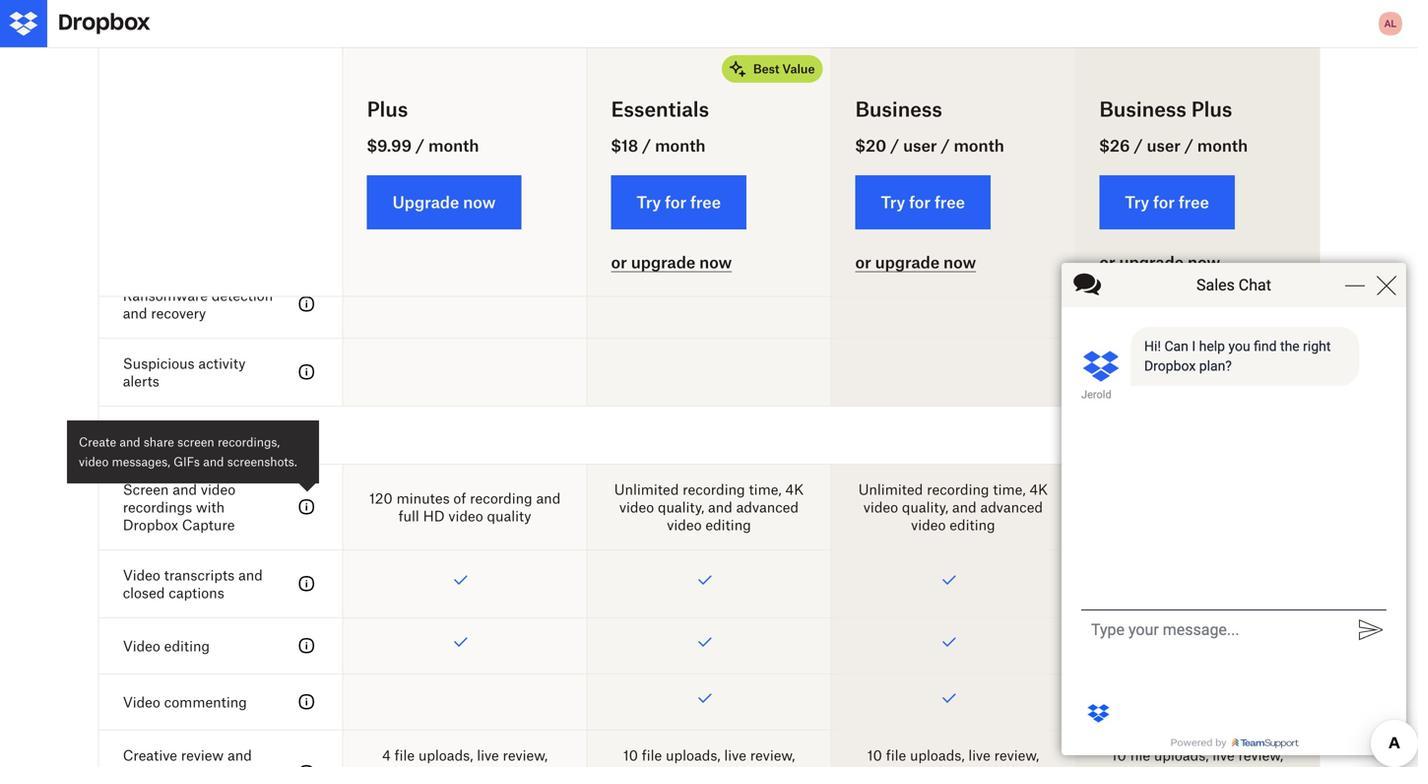 Task type: vqa. For each thing, say whether or not it's contained in the screenshot.
uploads,
yes



Task type: locate. For each thing, give the bounding box(es) containing it.
standard image
[[295, 360, 319, 384], [295, 634, 319, 658], [295, 690, 319, 714]]

4 review, from the left
[[1238, 747, 1283, 764]]

video inside create and share screen recordings, video messages, gifs and screenshots.
[[79, 454, 109, 469]]

file inside 4 file uploads, live review, versions, and vide
[[395, 747, 415, 764]]

1 horizontal spatial upgrade
[[875, 253, 940, 272]]

1 try for free link from the left
[[611, 175, 747, 230]]

2 uploads, from the left
[[666, 747, 720, 764]]

upgrade now link
[[367, 175, 521, 230]]

1 unlimited from the left
[[614, 481, 679, 498]]

try for free link down $20 / user / month
[[855, 175, 991, 230]]

included element for video transcripts and closed captions
[[1076, 550, 1319, 617]]

1 standard image from the top
[[295, 360, 319, 384]]

try for free for try for free link corresponding to 2nd the or upgrade now link from the right
[[881, 193, 965, 212]]

detection
[[212, 287, 273, 304]]

1 try for free from the left
[[637, 193, 721, 212]]

capture
[[182, 516, 235, 533]]

2 included element from the top
[[1076, 674, 1319, 730]]

video down closed
[[123, 638, 160, 654]]

2 vertical spatial standard image
[[295, 690, 319, 714]]

user for $26
[[1147, 136, 1181, 155]]

2 standard image from the top
[[295, 495, 319, 519]]

user right the $20
[[903, 136, 937, 155]]

free for try for free link corresponding to 2nd the or upgrade now link from the right
[[935, 193, 965, 212]]

1 horizontal spatial business
[[1099, 97, 1187, 121]]

3 or upgrade now from the left
[[1099, 253, 1220, 272]]

free down $18 / month
[[690, 193, 721, 212]]

suspicious activity alerts
[[123, 355, 246, 389]]

1 horizontal spatial try for free link
[[855, 175, 991, 230]]

with inside creative review and approvals with dropbo
[[189, 765, 218, 767]]

free down $26 / user / month
[[1179, 193, 1209, 212]]

and inside ransomware detection and recovery
[[123, 305, 147, 321]]

try down $26 on the top of the page
[[1125, 193, 1149, 212]]

video for video tools
[[123, 423, 179, 447]]

1 or upgrade now from the left
[[611, 253, 732, 272]]

1 vertical spatial with
[[189, 765, 218, 767]]

for down $18 / month
[[665, 193, 687, 212]]

4 video from the top
[[123, 694, 160, 710]]

1 horizontal spatial unlimited
[[858, 481, 923, 498]]

for down $20 / user / month
[[909, 193, 931, 212]]

now
[[463, 193, 496, 212], [699, 253, 732, 272], [943, 253, 976, 272], [1188, 253, 1220, 272]]

1 upgrade from the left
[[631, 253, 695, 272]]

captions
[[169, 584, 224, 601]]

approvals
[[123, 765, 186, 767]]

and inside screen and video recordings with dropbox capture
[[173, 481, 197, 498]]

$20
[[855, 136, 886, 155]]

1 user from the left
[[903, 136, 937, 155]]

recording inside 120 minutes of recording and full hd video quality
[[470, 490, 532, 507]]

user for $20
[[903, 136, 937, 155]]

3 free from the left
[[1179, 193, 1209, 212]]

for for try for free link corresponding to 2nd the or upgrade now link from the right
[[909, 193, 931, 212]]

/ for $20
[[890, 136, 899, 155]]

uploads,
[[418, 747, 473, 764], [666, 747, 720, 764], [910, 747, 965, 764], [1154, 747, 1209, 764]]

video for video transcripts and closed captions
[[123, 567, 160, 583]]

try for free link down $18 / month
[[611, 175, 747, 230]]

0 horizontal spatial free
[[690, 193, 721, 212]]

4k
[[785, 481, 804, 498], [1029, 481, 1048, 498]]

unlimited
[[614, 481, 679, 498], [858, 481, 923, 498]]

1 / from the left
[[416, 136, 425, 155]]

2 free from the left
[[935, 193, 965, 212]]

4 month from the left
[[1197, 136, 1248, 155]]

$26 / user / month
[[1099, 136, 1248, 155]]

3 for from the left
[[1153, 193, 1175, 212]]

share
[[144, 435, 174, 449]]

video
[[79, 454, 109, 469], [201, 481, 236, 498], [619, 499, 654, 515], [863, 499, 898, 515], [448, 508, 483, 524], [667, 516, 702, 533], [911, 516, 946, 533]]

recovery
[[151, 305, 206, 321]]

1 horizontal spatial try for free
[[881, 193, 965, 212]]

full
[[398, 508, 419, 524]]

1 plus from the left
[[367, 97, 408, 121]]

review,
[[503, 747, 548, 764], [750, 747, 795, 764], [994, 747, 1039, 764], [1238, 747, 1283, 764]]

try for free link
[[611, 175, 747, 230], [855, 175, 991, 230], [1099, 175, 1235, 230]]

2 horizontal spatial free
[[1179, 193, 1209, 212]]

video up messages,
[[123, 423, 179, 447]]

2 horizontal spatial 10 file uploads, live review, versions, and vide
[[1111, 747, 1283, 767]]

0 horizontal spatial quality,
[[658, 499, 704, 515]]

or upgrade now link
[[611, 253, 732, 272], [855, 253, 976, 272], [1099, 253, 1220, 272]]

try for free
[[637, 193, 721, 212], [881, 193, 965, 212], [1125, 193, 1209, 212]]

0 horizontal spatial unlimited
[[614, 481, 679, 498]]

1 try from the left
[[637, 193, 661, 212]]

2 horizontal spatial try
[[1125, 193, 1149, 212]]

live inside 4 file uploads, live review, versions, and vide
[[477, 747, 499, 764]]

0 vertical spatial with
[[196, 499, 225, 515]]

2 time, from the left
[[993, 481, 1026, 498]]

0 horizontal spatial 10
[[623, 747, 638, 764]]

1 horizontal spatial user
[[1147, 136, 1181, 155]]

2 / from the left
[[642, 136, 651, 155]]

2 advanced from the left
[[980, 499, 1043, 515]]

2 upgrade from the left
[[875, 253, 940, 272]]

1 horizontal spatial try
[[881, 193, 905, 212]]

free
[[690, 193, 721, 212], [935, 193, 965, 212], [1179, 193, 1209, 212]]

video up closed
[[123, 567, 160, 583]]

2 or from the left
[[855, 253, 871, 272]]

1 horizontal spatial advanced
[[980, 499, 1043, 515]]

1 or from the left
[[611, 253, 627, 272]]

versions, inside 4 file uploads, live review, versions, and vide
[[403, 765, 460, 767]]

essentials
[[611, 97, 709, 121]]

and
[[123, 305, 147, 321], [119, 435, 140, 449], [203, 454, 224, 469], [173, 481, 197, 498], [536, 490, 561, 507], [708, 499, 732, 515], [952, 499, 977, 515], [238, 567, 263, 583], [227, 747, 252, 764], [464, 765, 488, 767], [708, 765, 732, 767], [952, 765, 976, 767], [1196, 765, 1221, 767]]

quality,
[[658, 499, 704, 515], [902, 499, 948, 515]]

1 horizontal spatial time,
[[993, 481, 1026, 498]]

with for review
[[189, 765, 218, 767]]

2 video from the top
[[123, 567, 160, 583]]

1 vertical spatial included element
[[1076, 674, 1319, 730]]

try for free down $26 / user / month
[[1125, 193, 1209, 212]]

advanced
[[736, 499, 799, 515], [980, 499, 1043, 515]]

for for try for free link related to first the or upgrade now link from right
[[1153, 193, 1175, 212]]

user down business plus
[[1147, 136, 1181, 155]]

video inside screen and video recordings with dropbox capture
[[201, 481, 236, 498]]

business
[[855, 97, 942, 121], [1099, 97, 1187, 121]]

1 10 file uploads, live review, versions, and vide from the left
[[623, 747, 795, 767]]

0 vertical spatial standard image
[[295, 360, 319, 384]]

value
[[782, 62, 815, 76]]

2 horizontal spatial or
[[1099, 253, 1115, 272]]

3 upgrade from the left
[[1119, 253, 1184, 272]]

closed
[[123, 584, 165, 601]]

commenting
[[164, 694, 247, 710]]

1 horizontal spatial 10
[[867, 747, 882, 764]]

1 horizontal spatial recording
[[683, 481, 745, 498]]

2 horizontal spatial try for free link
[[1099, 175, 1235, 230]]

try down the $20
[[881, 193, 905, 212]]

minutes
[[396, 490, 450, 507]]

0 horizontal spatial advanced
[[736, 499, 799, 515]]

0 horizontal spatial plus
[[367, 97, 408, 121]]

video up creative
[[123, 694, 160, 710]]

0 horizontal spatial business
[[855, 97, 942, 121]]

try for free down $18 / month
[[637, 193, 721, 212]]

or for third the or upgrade now link from right
[[611, 253, 627, 272]]

3 try for free link from the left
[[1099, 175, 1235, 230]]

al
[[1384, 17, 1397, 30]]

3 video from the top
[[123, 638, 160, 654]]

1 horizontal spatial plus
[[1191, 97, 1232, 121]]

video
[[123, 423, 179, 447], [123, 567, 160, 583], [123, 638, 160, 654], [123, 694, 160, 710]]

review
[[181, 747, 224, 764]]

standard image
[[295, 292, 319, 316], [295, 495, 319, 519], [295, 572, 319, 596], [295, 761, 319, 767]]

/ for $26
[[1134, 136, 1143, 155]]

2 business from the left
[[1099, 97, 1187, 121]]

1 4k from the left
[[785, 481, 804, 498]]

with down review
[[189, 765, 218, 767]]

2 unlimited from the left
[[858, 481, 923, 498]]

or for first the or upgrade now link from right
[[1099, 253, 1115, 272]]

3 standard image from the top
[[295, 572, 319, 596]]

0 horizontal spatial user
[[903, 136, 937, 155]]

1 live from the left
[[477, 747, 499, 764]]

recording
[[683, 481, 745, 498], [927, 481, 989, 498], [470, 490, 532, 507]]

1 uploads, from the left
[[418, 747, 473, 764]]

0 horizontal spatial unlimited recording time, 4k video quality, and advanced video editing
[[614, 481, 804, 533]]

1 for from the left
[[665, 193, 687, 212]]

0 horizontal spatial or upgrade now
[[611, 253, 732, 272]]

try down $18 / month
[[637, 193, 661, 212]]

video inside video transcripts and closed captions
[[123, 567, 160, 583]]

10 file uploads, live review, versions, and vide
[[623, 747, 795, 767], [867, 747, 1039, 767], [1111, 747, 1283, 767]]

2 try for free link from the left
[[855, 175, 991, 230]]

1 review, from the left
[[503, 747, 548, 764]]

plus up $9.99 at left top
[[367, 97, 408, 121]]

0 horizontal spatial or upgrade now link
[[611, 253, 732, 272]]

free down $20 / user / month
[[935, 193, 965, 212]]

1 horizontal spatial or upgrade now
[[855, 253, 976, 272]]

messages,
[[112, 454, 170, 469]]

plus up $26 / user / month
[[1191, 97, 1232, 121]]

try for free link for first the or upgrade now link from right
[[1099, 175, 1235, 230]]

2 versions, from the left
[[647, 765, 704, 767]]

4 versions, from the left
[[1136, 765, 1192, 767]]

0 vertical spatial included element
[[1076, 550, 1319, 617]]

and inside 4 file uploads, live review, versions, and vide
[[464, 765, 488, 767]]

included element
[[1076, 550, 1319, 617], [1076, 674, 1319, 730]]

video transcripts and closed captions
[[123, 567, 263, 601]]

3 try for free from the left
[[1125, 193, 1209, 212]]

try for free for try for free link for third the or upgrade now link from right
[[637, 193, 721, 212]]

1 included element from the top
[[1076, 550, 1319, 617]]

and inside 120 minutes of recording and full hd video quality
[[536, 490, 561, 507]]

0 horizontal spatial try
[[637, 193, 661, 212]]

business for business plus
[[1099, 97, 1187, 121]]

with inside screen and video recordings with dropbox capture
[[196, 499, 225, 515]]

versions,
[[403, 765, 460, 767], [647, 765, 704, 767], [891, 765, 948, 767], [1136, 765, 1192, 767]]

3 or from the left
[[1099, 253, 1115, 272]]

standard image for screen and video recordings with dropbox capture
[[295, 495, 319, 519]]

business up $26 on the top of the page
[[1099, 97, 1187, 121]]

0 horizontal spatial recording
[[470, 490, 532, 507]]

2 horizontal spatial try for free
[[1125, 193, 1209, 212]]

best
[[753, 62, 779, 76]]

10
[[623, 747, 638, 764], [867, 747, 882, 764], [1111, 747, 1126, 764]]

1 standard image from the top
[[295, 292, 319, 316]]

0 horizontal spatial upgrade
[[631, 253, 695, 272]]

upgrade
[[631, 253, 695, 272], [875, 253, 940, 272], [1119, 253, 1184, 272]]

file
[[395, 747, 415, 764], [642, 747, 662, 764], [886, 747, 906, 764], [1130, 747, 1150, 764]]

time,
[[749, 481, 782, 498], [993, 481, 1026, 498]]

1 business from the left
[[855, 97, 942, 121]]

4 uploads, from the left
[[1154, 747, 1209, 764]]

0 horizontal spatial try for free
[[637, 193, 721, 212]]

business up the $20
[[855, 97, 942, 121]]

unlimited recording time, 4k video quality, and advanced video editing
[[614, 481, 804, 533], [858, 481, 1048, 533]]

1 file from the left
[[395, 747, 415, 764]]

1 free from the left
[[690, 193, 721, 212]]

5 / from the left
[[1134, 136, 1143, 155]]

1 vertical spatial standard image
[[295, 634, 319, 658]]

1 horizontal spatial or upgrade now link
[[855, 253, 976, 272]]

3 / from the left
[[890, 136, 899, 155]]

0 horizontal spatial 4k
[[785, 481, 804, 498]]

try for free link down $26 / user / month
[[1099, 175, 1235, 230]]

1 horizontal spatial 4k
[[1029, 481, 1048, 498]]

for down $26 / user / month
[[1153, 193, 1175, 212]]

1 horizontal spatial quality,
[[902, 499, 948, 515]]

2 user from the left
[[1147, 136, 1181, 155]]

2 horizontal spatial 10
[[1111, 747, 1126, 764]]

with up the capture
[[196, 499, 225, 515]]

1 horizontal spatial unlimited recording time, 4k video quality, and advanced video editing
[[858, 481, 1048, 533]]

standard image for ransomware detection and recovery
[[295, 292, 319, 316]]

activity
[[198, 355, 246, 372]]

4 standard image from the top
[[295, 761, 319, 767]]

2 horizontal spatial for
[[1153, 193, 1175, 212]]

1 video from the top
[[123, 423, 179, 447]]

6 / from the left
[[1184, 136, 1193, 155]]

1 horizontal spatial or
[[855, 253, 871, 272]]

0 horizontal spatial time,
[[749, 481, 782, 498]]

for
[[665, 193, 687, 212], [909, 193, 931, 212], [1153, 193, 1175, 212]]

120 minutes of recording and full hd video quality
[[369, 490, 561, 524]]

user
[[903, 136, 937, 155], [1147, 136, 1181, 155]]

2 plus from the left
[[1191, 97, 1232, 121]]

0 horizontal spatial 10 file uploads, live review, versions, and vide
[[623, 747, 795, 767]]

transcripts
[[164, 567, 235, 583]]

or upgrade now
[[611, 253, 732, 272], [855, 253, 976, 272], [1099, 253, 1220, 272]]

live
[[477, 747, 499, 764], [724, 747, 746, 764], [968, 747, 991, 764], [1213, 747, 1235, 764]]

2 horizontal spatial or upgrade now
[[1099, 253, 1220, 272]]

editing
[[705, 516, 751, 533], [950, 516, 995, 533], [164, 638, 210, 654]]

1 horizontal spatial free
[[935, 193, 965, 212]]

0 horizontal spatial for
[[665, 193, 687, 212]]

1 horizontal spatial for
[[909, 193, 931, 212]]

1 versions, from the left
[[403, 765, 460, 767]]

plus
[[367, 97, 408, 121], [1191, 97, 1232, 121]]

3 try from the left
[[1125, 193, 1149, 212]]

3 standard image from the top
[[295, 690, 319, 714]]

1 advanced from the left
[[736, 499, 799, 515]]

2 horizontal spatial upgrade
[[1119, 253, 1184, 272]]

month
[[428, 136, 479, 155], [655, 136, 706, 155], [954, 136, 1004, 155], [1197, 136, 1248, 155]]

2 try for free from the left
[[881, 193, 965, 212]]

2 for from the left
[[909, 193, 931, 212]]

try for free down $20 / user / month
[[881, 193, 965, 212]]

not included image
[[343, 23, 586, 89], [587, 23, 831, 89], [343, 90, 586, 146], [587, 90, 831, 146], [343, 147, 586, 214], [587, 147, 831, 214], [343, 215, 586, 270], [587, 215, 831, 270], [832, 215, 1075, 270], [343, 271, 586, 338], [587, 271, 831, 338], [832, 271, 1075, 338], [343, 339, 586, 406], [587, 339, 831, 406], [832, 339, 1075, 406], [343, 674, 586, 730]]

now for 2nd the or upgrade now link from the right
[[943, 253, 976, 272]]

1 horizontal spatial 10 file uploads, live review, versions, and vide
[[867, 747, 1039, 767]]

or
[[611, 253, 627, 272], [855, 253, 871, 272], [1099, 253, 1115, 272]]

with
[[196, 499, 225, 515], [189, 765, 218, 767]]

2 horizontal spatial or upgrade now link
[[1099, 253, 1220, 272]]

0 horizontal spatial try for free link
[[611, 175, 747, 230]]

2 standard image from the top
[[295, 634, 319, 658]]

0 horizontal spatial or
[[611, 253, 627, 272]]

try
[[637, 193, 661, 212], [881, 193, 905, 212], [1125, 193, 1149, 212]]

/
[[416, 136, 425, 155], [642, 136, 651, 155], [890, 136, 899, 155], [941, 136, 950, 155], [1134, 136, 1143, 155], [1184, 136, 1193, 155]]

best value
[[753, 62, 815, 76]]



Task type: describe. For each thing, give the bounding box(es) containing it.
create
[[79, 435, 116, 449]]

1 unlimited recording time, 4k video quality, and advanced video editing from the left
[[614, 481, 804, 533]]

standard image for editing
[[295, 634, 319, 658]]

/ for $18
[[642, 136, 651, 155]]

2 unlimited recording time, 4k video quality, and advanced video editing from the left
[[858, 481, 1048, 533]]

hd
[[423, 508, 445, 524]]

4 live from the left
[[1213, 747, 1235, 764]]

3 10 file uploads, live review, versions, and vide from the left
[[1111, 747, 1283, 767]]

$26
[[1099, 136, 1130, 155]]

3 versions, from the left
[[891, 765, 948, 767]]

free for try for free link for third the or upgrade now link from right
[[690, 193, 721, 212]]

3 live from the left
[[968, 747, 991, 764]]

4 file uploads, live review, versions, and vide
[[382, 747, 548, 767]]

2 try from the left
[[881, 193, 905, 212]]

standard image for activity
[[295, 360, 319, 384]]

1 month from the left
[[428, 136, 479, 155]]

screenshots.
[[227, 454, 297, 469]]

$9.99
[[367, 136, 412, 155]]

recordings,
[[218, 435, 280, 449]]

2 month from the left
[[655, 136, 706, 155]]

screen
[[123, 481, 169, 498]]

120
[[369, 490, 393, 507]]

business plus
[[1099, 97, 1232, 121]]

now inside upgrade now link
[[463, 193, 496, 212]]

upgrade for first the or upgrade now link from right
[[1119, 253, 1184, 272]]

try for free link for third the or upgrade now link from right
[[611, 175, 747, 230]]

2 quality, from the left
[[902, 499, 948, 515]]

video for video editing
[[123, 638, 160, 654]]

$18 / month
[[611, 136, 706, 155]]

0 horizontal spatial editing
[[164, 638, 210, 654]]

2 10 file uploads, live review, versions, and vide from the left
[[867, 747, 1039, 767]]

with for and
[[196, 499, 225, 515]]

2 or upgrade now link from the left
[[855, 253, 976, 272]]

video for video commenting
[[123, 694, 160, 710]]

2 10 from the left
[[867, 747, 882, 764]]

review, inside 4 file uploads, live review, versions, and vide
[[503, 747, 548, 764]]

now for third the or upgrade now link from right
[[699, 253, 732, 272]]

3 10 from the left
[[1111, 747, 1126, 764]]

1 or upgrade now link from the left
[[611, 253, 732, 272]]

1 time, from the left
[[749, 481, 782, 498]]

3 month from the left
[[954, 136, 1004, 155]]

and inside video transcripts and closed captions
[[238, 567, 263, 583]]

free for try for free link related to first the or upgrade now link from right
[[1179, 193, 1209, 212]]

tools
[[184, 423, 231, 447]]

3 review, from the left
[[994, 747, 1039, 764]]

now for first the or upgrade now link from right
[[1188, 253, 1220, 272]]

1 quality, from the left
[[658, 499, 704, 515]]

3 uploads, from the left
[[910, 747, 965, 764]]

standard image for video transcripts and closed captions
[[295, 572, 319, 596]]

ransomware
[[123, 287, 208, 304]]

creative
[[123, 747, 177, 764]]

or for 2nd the or upgrade now link from the right
[[855, 253, 871, 272]]

alerts
[[123, 373, 159, 389]]

4 file from the left
[[1130, 747, 1150, 764]]

screen
[[177, 435, 214, 449]]

al button
[[1375, 8, 1406, 39]]

ransomware detection and recovery
[[123, 287, 273, 321]]

upgrade for 2nd the or upgrade now link from the right
[[875, 253, 940, 272]]

and inside creative review and approvals with dropbo
[[227, 747, 252, 764]]

2 or upgrade now from the left
[[855, 253, 976, 272]]

3 or upgrade now link from the left
[[1099, 253, 1220, 272]]

recordings
[[123, 499, 192, 515]]

standard image for creative review and approvals with dropbo
[[295, 761, 319, 767]]

2 live from the left
[[724, 747, 746, 764]]

$18
[[611, 136, 638, 155]]

video inside 120 minutes of recording and full hd video quality
[[448, 508, 483, 524]]

video commenting
[[123, 694, 247, 710]]

included element for video commenting
[[1076, 674, 1319, 730]]

1 10 from the left
[[623, 747, 638, 764]]

uploads, inside 4 file uploads, live review, versions, and vide
[[418, 747, 473, 764]]

creative review and approvals with dropbo
[[123, 747, 277, 767]]

quality
[[487, 508, 531, 524]]

standard image for commenting
[[295, 690, 319, 714]]

dropbox
[[123, 516, 178, 533]]

create and share screen recordings, video messages, gifs and screenshots.
[[79, 435, 297, 469]]

business for business
[[855, 97, 942, 121]]

try for free link for 2nd the or upgrade now link from the right
[[855, 175, 991, 230]]

4
[[382, 747, 391, 764]]

/ for $9.99
[[416, 136, 425, 155]]

for for try for free link for third the or upgrade now link from right
[[665, 193, 687, 212]]

$9.99 / month
[[367, 136, 479, 155]]

2 file from the left
[[642, 747, 662, 764]]

suspicious
[[123, 355, 195, 372]]

2 4k from the left
[[1029, 481, 1048, 498]]

1 horizontal spatial editing
[[705, 516, 751, 533]]

2 horizontal spatial editing
[[950, 516, 995, 533]]

$20 / user / month
[[855, 136, 1004, 155]]

upgrade now
[[393, 193, 496, 212]]

4 / from the left
[[941, 136, 950, 155]]

try for free for try for free link related to first the or upgrade now link from right
[[1125, 193, 1209, 212]]

screen and video recordings with dropbox capture
[[123, 481, 236, 533]]

2 horizontal spatial recording
[[927, 481, 989, 498]]

of
[[453, 490, 466, 507]]

upgrade
[[393, 193, 459, 212]]

3 file from the left
[[886, 747, 906, 764]]

gifs
[[173, 454, 200, 469]]

2 review, from the left
[[750, 747, 795, 764]]

video editing
[[123, 638, 210, 654]]

upgrade for third the or upgrade now link from right
[[631, 253, 695, 272]]

video tools
[[123, 423, 231, 447]]



